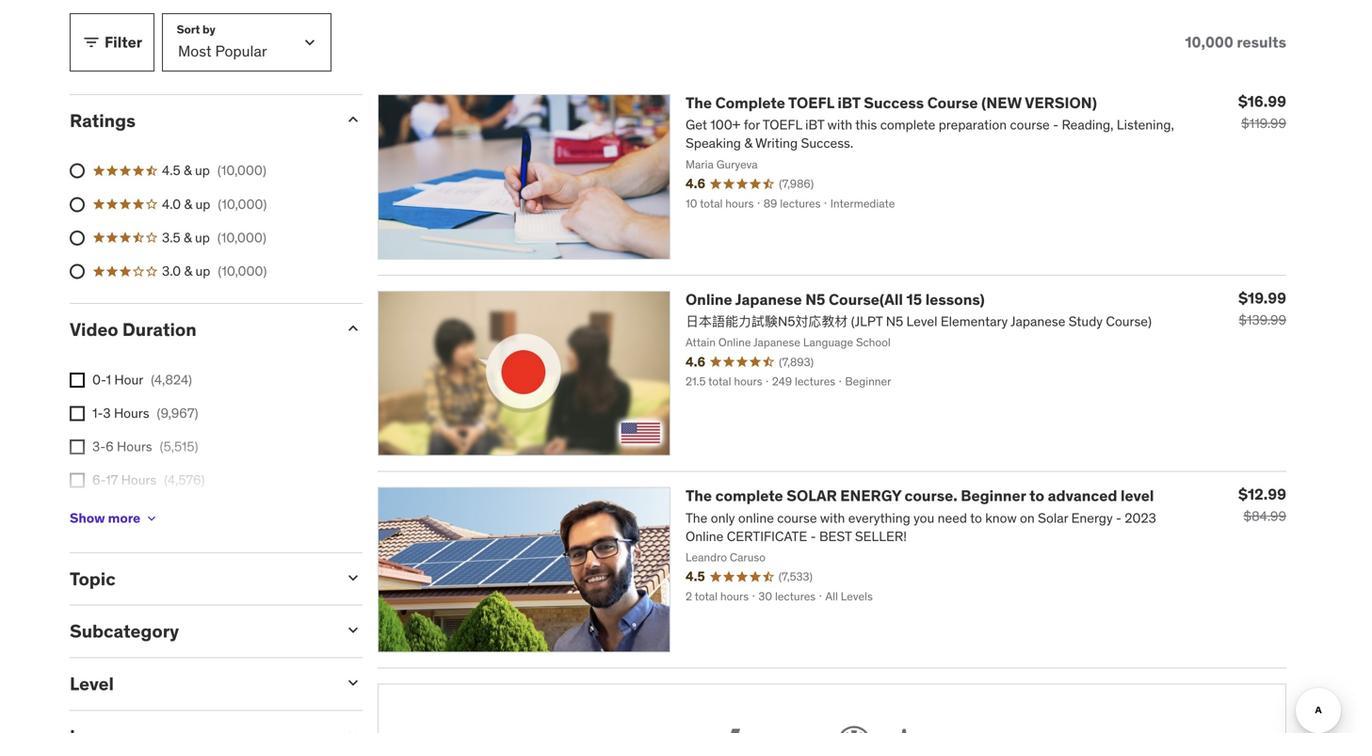 Task type: vqa. For each thing, say whether or not it's contained in the screenshot.
1st up from the bottom
yes



Task type: locate. For each thing, give the bounding box(es) containing it.
6
[[106, 439, 114, 456]]

success
[[864, 93, 924, 113]]

results
[[1237, 32, 1287, 52]]

0 vertical spatial small image
[[344, 110, 363, 129]]

& for 3.0
[[184, 263, 192, 280]]

3.5 & up (10,000)
[[162, 229, 266, 246]]

the complete solar energy course. beginner to advanced level link
[[686, 487, 1154, 506]]

0 vertical spatial xsmall image
[[70, 373, 85, 388]]

0 vertical spatial the
[[686, 93, 712, 113]]

hours for 1-3 hours
[[114, 405, 149, 422]]

xsmall image
[[70, 373, 85, 388], [70, 440, 85, 455], [70, 473, 85, 489]]

& right 4.5
[[184, 162, 192, 179]]

1-
[[92, 405, 103, 422]]

ratings
[[70, 109, 136, 132]]

topic
[[70, 568, 116, 590]]

$139.99
[[1239, 312, 1287, 328]]

1 vertical spatial the
[[686, 487, 712, 506]]

(10,000) for 3.5 & up (10,000)
[[217, 229, 266, 246]]

hours right "17+"
[[116, 506, 151, 523]]

1 small image from the top
[[344, 110, 363, 129]]

(10,000) for 3.0 & up (10,000)
[[218, 263, 267, 280]]

xsmall image for 0-
[[70, 373, 85, 388]]

hours
[[114, 405, 149, 422], [117, 439, 152, 456], [121, 472, 157, 489], [116, 506, 151, 523]]

& for 3.5
[[184, 229, 192, 246]]

xsmall image left 3-
[[70, 440, 85, 455]]

up right 3.5
[[195, 229, 210, 246]]

toefl
[[788, 93, 834, 113]]

online
[[686, 290, 733, 309]]

2 & from the top
[[184, 196, 192, 213]]

15
[[907, 290, 922, 309]]

2 up from the top
[[195, 196, 210, 213]]

4 & from the top
[[184, 263, 192, 280]]

(10,000) up 3.0 & up (10,000)
[[217, 229, 266, 246]]

(10,000)
[[217, 162, 266, 179], [218, 196, 267, 213], [217, 229, 266, 246], [218, 263, 267, 280]]

(10,000) down 4.5 & up (10,000)
[[218, 196, 267, 213]]

up right 4.5
[[195, 162, 210, 179]]

small image
[[344, 110, 363, 129], [344, 319, 363, 338], [344, 674, 363, 693]]

filter button
[[70, 13, 155, 72]]

xsmall image left the 6-
[[70, 473, 85, 489]]

topic button
[[70, 568, 329, 590]]

1 up from the top
[[195, 162, 210, 179]]

(10,000) up 4.0 & up (10,000)
[[217, 162, 266, 179]]

1 vertical spatial xsmall image
[[144, 511, 159, 526]]

xsmall image
[[70, 406, 85, 422], [144, 511, 159, 526]]

10,000
[[1185, 32, 1234, 52]]

1 & from the top
[[184, 162, 192, 179]]

2 vertical spatial xsmall image
[[70, 473, 85, 489]]

3.0
[[162, 263, 181, 280]]

0 vertical spatial xsmall image
[[70, 406, 85, 422]]

up for 3.5 & up
[[195, 229, 210, 246]]

hours right '17'
[[121, 472, 157, 489]]

& for 4.0
[[184, 196, 192, 213]]

3
[[103, 405, 111, 422]]

the complete toefl ibt success course (new version)
[[686, 93, 1097, 113]]

1
[[106, 372, 111, 388]]

video duration button
[[70, 318, 329, 341]]

filter
[[105, 32, 142, 52]]

up right 3.0
[[195, 263, 210, 280]]

complete
[[716, 93, 785, 113]]

xsmall image left 1-
[[70, 406, 85, 422]]

3 xsmall image from the top
[[70, 473, 85, 489]]

3 small image from the top
[[344, 674, 363, 693]]

xsmall image for 6-
[[70, 473, 85, 489]]

hour
[[114, 372, 143, 388]]

2 xsmall image from the top
[[70, 440, 85, 455]]

level button
[[70, 673, 329, 696]]

hours right 6
[[117, 439, 152, 456]]

small image for video duration
[[344, 319, 363, 338]]

0-
[[92, 372, 106, 388]]

small image for level
[[344, 674, 363, 693]]

(10,000) for 4.5 & up (10,000)
[[217, 162, 266, 179]]

to
[[1030, 487, 1045, 506]]

(5,515)
[[160, 439, 198, 456]]

1 vertical spatial xsmall image
[[70, 440, 85, 455]]

small image
[[82, 33, 101, 52], [344, 569, 363, 588], [344, 621, 363, 640], [344, 727, 363, 734]]

up
[[195, 162, 210, 179], [195, 196, 210, 213], [195, 229, 210, 246], [195, 263, 210, 280]]

&
[[184, 162, 192, 179], [184, 196, 192, 213], [184, 229, 192, 246], [184, 263, 192, 280]]

1 vertical spatial small image
[[344, 319, 363, 338]]

1 the from the top
[[686, 93, 712, 113]]

3 up from the top
[[195, 229, 210, 246]]

level
[[1121, 487, 1154, 506]]

& right 3.5
[[184, 229, 192, 246]]

hours for 3-6 hours
[[117, 439, 152, 456]]

up right 4.0
[[195, 196, 210, 213]]

xsmall image inside show more button
[[144, 511, 159, 526]]

(new
[[982, 93, 1022, 113]]

lessons)
[[926, 290, 985, 309]]

2 the from the top
[[686, 487, 712, 506]]

xsmall image left 0-
[[70, 373, 85, 388]]

energy
[[840, 487, 901, 506]]

xsmall image right more
[[144, 511, 159, 526]]

(10,000) down 3.5 & up (10,000)
[[218, 263, 267, 280]]

3.0 & up (10,000)
[[162, 263, 267, 280]]

advanced
[[1048, 487, 1118, 506]]

1 xsmall image from the top
[[70, 373, 85, 388]]

show more button
[[70, 500, 159, 538]]

6-
[[92, 472, 106, 489]]

& right 4.0
[[184, 196, 192, 213]]

4.5
[[162, 162, 181, 179]]

the
[[686, 93, 712, 113], [686, 487, 712, 506]]

online japanese n5 course(all 15 lessons) link
[[686, 290, 985, 309]]

4 up from the top
[[195, 263, 210, 280]]

$19.99
[[1239, 288, 1287, 308]]

small image for ratings
[[344, 110, 363, 129]]

the for the complete solar energy course. beginner to advanced level
[[686, 487, 712, 506]]

2 vertical spatial small image
[[344, 674, 363, 693]]

solar
[[787, 487, 837, 506]]

2 small image from the top
[[344, 319, 363, 338]]

3 & from the top
[[184, 229, 192, 246]]

more
[[108, 510, 141, 527]]

n5
[[806, 290, 826, 309]]

1 horizontal spatial xsmall image
[[144, 511, 159, 526]]

& right 3.0
[[184, 263, 192, 280]]

show more
[[70, 510, 141, 527]]

hours right 3
[[114, 405, 149, 422]]

3.5
[[162, 229, 181, 246]]

6-17 hours (4,576)
[[92, 472, 205, 489]]

xsmall image for 3-
[[70, 440, 85, 455]]

(10,000) for 4.0 & up (10,000)
[[218, 196, 267, 213]]



Task type: describe. For each thing, give the bounding box(es) containing it.
$84.99
[[1244, 508, 1287, 525]]

subcategory
[[70, 620, 179, 643]]

video duration
[[70, 318, 197, 341]]

course.
[[905, 487, 958, 506]]

course
[[928, 93, 978, 113]]

17
[[106, 472, 118, 489]]

up for 3.0 & up
[[195, 263, 210, 280]]

4.0 & up (10,000)
[[162, 196, 267, 213]]

the complete solar energy course. beginner to advanced level
[[686, 487, 1154, 506]]

17+ hours
[[92, 506, 151, 523]]

4.0
[[162, 196, 181, 213]]

up for 4.5 & up
[[195, 162, 210, 179]]

japanese
[[735, 290, 802, 309]]

(9,967)
[[157, 405, 198, 422]]

$16.99 $119.99
[[1238, 92, 1287, 132]]

beginner
[[961, 487, 1026, 506]]

version)
[[1025, 93, 1097, 113]]

$19.99 $139.99
[[1239, 288, 1287, 328]]

$12.99 $84.99
[[1239, 485, 1287, 525]]

duration
[[122, 318, 197, 341]]

small image inside filter button
[[82, 33, 101, 52]]

(4,576)
[[164, 472, 205, 489]]

3-
[[92, 439, 106, 456]]

course(all
[[829, 290, 903, 309]]

nasdaq image
[[703, 723, 811, 734]]

& for 4.5
[[184, 162, 192, 179]]

0 horizontal spatial xsmall image
[[70, 406, 85, 422]]

1-3 hours (9,967)
[[92, 405, 198, 422]]

0-1 hour (4,824)
[[92, 372, 192, 388]]

4.5 & up (10,000)
[[162, 162, 266, 179]]

the complete toefl ibt success course (new version) link
[[686, 93, 1097, 113]]

ibt
[[838, 93, 861, 113]]

(4,824)
[[151, 372, 192, 388]]

the for the complete toefl ibt success course (new version)
[[686, 93, 712, 113]]

volkswagen image
[[833, 723, 875, 734]]

$119.99
[[1242, 115, 1287, 132]]

box image
[[897, 723, 961, 734]]

$12.99
[[1239, 485, 1287, 504]]

3-6 hours (5,515)
[[92, 439, 198, 456]]

level
[[70, 673, 114, 696]]

online japanese n5 course(all 15 lessons)
[[686, 290, 985, 309]]

show
[[70, 510, 105, 527]]

17+
[[92, 506, 113, 523]]

10,000 results status
[[1185, 32, 1287, 52]]

10,000 results
[[1185, 32, 1287, 52]]

subcategory button
[[70, 620, 329, 643]]

complete
[[716, 487, 783, 506]]

video
[[70, 318, 118, 341]]

$16.99
[[1238, 92, 1287, 111]]

ratings button
[[70, 109, 329, 132]]

hours for 6-17 hours
[[121, 472, 157, 489]]

up for 4.0 & up
[[195, 196, 210, 213]]



